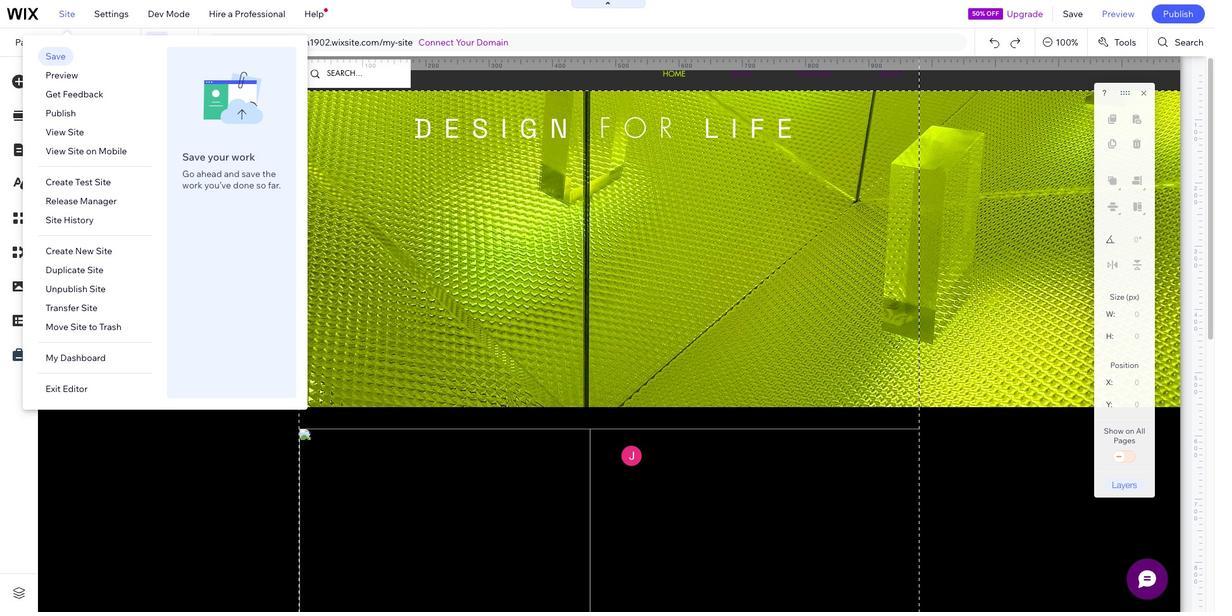 Task type: vqa. For each thing, say whether or not it's contained in the screenshot.
Downloads
no



Task type: describe. For each thing, give the bounding box(es) containing it.
on inside show on all pages
[[1125, 427, 1135, 436]]

site up to
[[81, 303, 98, 314]]

site right new
[[96, 246, 112, 257]]

site history
[[46, 215, 94, 226]]

500
[[618, 62, 629, 69]]

get feedback
[[46, 89, 103, 100]]

(px)
[[1126, 292, 1139, 302]]

create test site
[[46, 177, 111, 188]]

off
[[987, 9, 999, 18]]

50%
[[972, 9, 985, 18]]

move site to trash
[[46, 321, 122, 333]]

°
[[1139, 235, 1142, 244]]

?
[[1102, 89, 1107, 97]]

your
[[456, 37, 474, 48]]

settings
[[94, 8, 129, 20]]

transfer
[[46, 303, 79, 314]]

mobile
[[99, 146, 127, 157]]

your
[[208, 151, 229, 163]]

search button
[[1148, 28, 1215, 56]]

save button
[[1053, 0, 1093, 28]]

site up view site on mobile
[[68, 127, 84, 138]]

700
[[745, 62, 756, 69]]

manager
[[80, 196, 117, 207]]

y:
[[1106, 401, 1113, 409]]

site up home
[[59, 8, 75, 20]]

tools
[[1114, 37, 1136, 48]]

800
[[808, 62, 819, 69]]

a
[[228, 8, 233, 20]]

go
[[182, 168, 194, 180]]

mode
[[166, 8, 190, 20]]

0 horizontal spatial work
[[182, 180, 202, 191]]

test
[[75, 177, 93, 188]]

pages
[[1114, 436, 1135, 446]]

1 horizontal spatial work
[[232, 151, 255, 163]]

layers
[[1112, 480, 1137, 490]]

view site
[[46, 127, 84, 138]]

get
[[46, 89, 61, 100]]

publish inside button
[[1163, 8, 1194, 20]]

and
[[224, 168, 240, 180]]

100%
[[1056, 37, 1078, 48]]

dev mode
[[148, 8, 190, 20]]

100
[[365, 62, 376, 69]]

domain
[[476, 37, 508, 48]]

600
[[681, 62, 693, 69]]

tools button
[[1088, 28, 1148, 56]]

site right 'test' on the top of page
[[95, 177, 111, 188]]

the
[[262, 168, 276, 180]]

site down view site
[[68, 146, 84, 157]]

to
[[89, 321, 97, 333]]

connect
[[419, 37, 454, 48]]

show on all pages
[[1104, 427, 1145, 446]]

exit
[[46, 384, 61, 395]]

preview button
[[1093, 0, 1144, 28]]

new
[[75, 246, 94, 257]]

size
[[1110, 292, 1125, 302]]

save your work go ahead and save the work you've done so far.
[[182, 151, 281, 191]]

far.
[[268, 180, 281, 191]]

professional
[[235, 8, 285, 20]]

size (px)
[[1110, 292, 1139, 302]]

0 horizontal spatial on
[[86, 146, 97, 157]]

50% off
[[972, 9, 999, 18]]



Task type: locate. For each thing, give the bounding box(es) containing it.
200
[[428, 62, 440, 69]]

1 create from the top
[[46, 177, 73, 188]]

0 vertical spatial create
[[46, 177, 73, 188]]

move
[[46, 321, 68, 333]]

0 vertical spatial publish
[[1163, 8, 1194, 20]]

unpublish site
[[46, 284, 106, 295]]

0 horizontal spatial save
[[46, 51, 66, 62]]

2 horizontal spatial save
[[1063, 8, 1083, 20]]

view for view site on mobile
[[46, 146, 66, 157]]

save up 100%
[[1063, 8, 1083, 20]]

layers button
[[1104, 478, 1145, 492]]

site left to
[[70, 321, 87, 333]]

save
[[242, 168, 260, 180]]

ahead
[[196, 168, 222, 180]]

1 horizontal spatial publish
[[1163, 8, 1194, 20]]

2 create from the top
[[46, 246, 73, 257]]

my
[[46, 353, 58, 364]]

1 vertical spatial view
[[46, 146, 66, 157]]

release
[[46, 196, 78, 207]]

1 vertical spatial publish
[[46, 108, 76, 119]]

0
[[302, 62, 305, 69]]

save inside save your work go ahead and save the work you've done so far.
[[182, 151, 206, 163]]

1 vertical spatial preview
[[46, 70, 78, 81]]

x:
[[1106, 378, 1113, 387]]

save down home
[[46, 51, 66, 62]]

create for create new site
[[46, 246, 73, 257]]

1 vertical spatial on
[[1125, 427, 1135, 436]]

site
[[398, 37, 413, 48]]

https://jamespeterson1902.wixsite.com/my-site connect your domain
[[218, 37, 508, 48]]

0 vertical spatial save
[[1063, 8, 1083, 20]]

publish button
[[1152, 4, 1205, 23]]

preview up get
[[46, 70, 78, 81]]

show
[[1104, 427, 1124, 436]]

all
[[1136, 427, 1145, 436]]

1 horizontal spatial on
[[1125, 427, 1135, 436]]

duplicate site
[[46, 265, 103, 276]]

transfer site
[[46, 303, 98, 314]]

100% button
[[1036, 28, 1087, 56]]

search
[[1175, 37, 1204, 48]]

on
[[86, 146, 97, 157], [1125, 427, 1135, 436]]

site down release
[[46, 215, 62, 226]]

1 vertical spatial work
[[182, 180, 202, 191]]

my dashboard
[[46, 353, 106, 364]]

2 vertical spatial save
[[182, 151, 206, 163]]

1 vertical spatial create
[[46, 246, 73, 257]]

hire a professional
[[209, 8, 285, 20]]

hire
[[209, 8, 226, 20]]

view down view site
[[46, 146, 66, 157]]

? button
[[1102, 89, 1107, 97]]

on left "mobile"
[[86, 146, 97, 157]]

https://jamespeterson1902.wixsite.com/my-
[[218, 37, 398, 48]]

1 horizontal spatial save
[[182, 151, 206, 163]]

switch
[[1112, 449, 1137, 466]]

1 vertical spatial save
[[46, 51, 66, 62]]

publish up view site
[[46, 108, 76, 119]]

history
[[64, 215, 94, 226]]

dashboard
[[60, 353, 106, 364]]

view for view site
[[46, 127, 66, 138]]

feedback
[[63, 89, 103, 100]]

trash
[[99, 321, 122, 333]]

400
[[555, 62, 566, 69]]

create
[[46, 177, 73, 188], [46, 246, 73, 257]]

publish up 'search' button
[[1163, 8, 1194, 20]]

0 horizontal spatial publish
[[46, 108, 76, 119]]

1 view from the top
[[46, 127, 66, 138]]

create new site
[[46, 246, 112, 257]]

so
[[256, 180, 266, 191]]

release manager
[[46, 196, 117, 207]]

work
[[232, 151, 255, 163], [182, 180, 202, 191]]

you've
[[204, 180, 231, 191]]

help
[[304, 8, 324, 20]]

create up release
[[46, 177, 73, 188]]

publish
[[1163, 8, 1194, 20], [46, 108, 76, 119]]

preview up tools "button" at the right top of page
[[1102, 8, 1135, 20]]

create for create test site
[[46, 177, 73, 188]]

home
[[48, 37, 75, 48]]

create up duplicate
[[46, 246, 73, 257]]

0 vertical spatial view
[[46, 127, 66, 138]]

1 horizontal spatial preview
[[1102, 8, 1135, 20]]

view up view site on mobile
[[46, 127, 66, 138]]

300
[[491, 62, 503, 69]]

view
[[46, 127, 66, 138], [46, 146, 66, 157]]

0 vertical spatial on
[[86, 146, 97, 157]]

editor
[[63, 384, 88, 395]]

preview inside button
[[1102, 8, 1135, 20]]

done
[[233, 180, 254, 191]]

work left you've
[[182, 180, 202, 191]]

w:
[[1106, 310, 1115, 319]]

work up save
[[232, 151, 255, 163]]

site down duplicate site
[[89, 284, 106, 295]]

save
[[1063, 8, 1083, 20], [46, 51, 66, 62], [182, 151, 206, 163]]

duplicate
[[46, 265, 85, 276]]

on left all
[[1125, 427, 1135, 436]]

save up go
[[182, 151, 206, 163]]

save inside "button"
[[1063, 8, 1083, 20]]

h:
[[1106, 332, 1114, 341]]

dev
[[148, 8, 164, 20]]

unpublish
[[46, 284, 87, 295]]

position
[[1110, 361, 1139, 370]]

site
[[59, 8, 75, 20], [68, 127, 84, 138], [68, 146, 84, 157], [95, 177, 111, 188], [46, 215, 62, 226], [96, 246, 112, 257], [87, 265, 103, 276], [89, 284, 106, 295], [81, 303, 98, 314], [70, 321, 87, 333]]

None text field
[[1121, 232, 1138, 248], [1120, 306, 1144, 323], [1120, 328, 1144, 345], [1119, 374, 1144, 391], [1119, 396, 1144, 413], [1121, 232, 1138, 248], [1120, 306, 1144, 323], [1120, 328, 1144, 345], [1119, 374, 1144, 391], [1119, 396, 1144, 413]]

upgrade
[[1007, 8, 1043, 20]]

view site on mobile
[[46, 146, 127, 157]]

exit editor
[[46, 384, 88, 395]]

2 view from the top
[[46, 146, 66, 157]]

0 horizontal spatial preview
[[46, 70, 78, 81]]

900
[[871, 62, 883, 69]]

0 vertical spatial preview
[[1102, 8, 1135, 20]]

preview
[[1102, 8, 1135, 20], [46, 70, 78, 81]]

site down new
[[87, 265, 103, 276]]

0 vertical spatial work
[[232, 151, 255, 163]]



